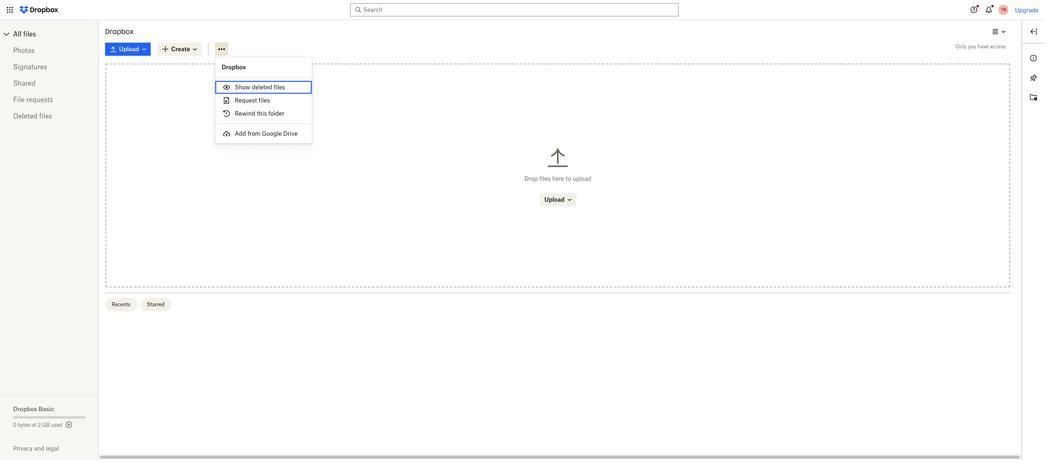 Task type: describe. For each thing, give the bounding box(es) containing it.
show deleted files menu item
[[215, 81, 312, 94]]

drive
[[283, 130, 298, 137]]

from
[[248, 130, 260, 137]]

privacy and legal link
[[13, 445, 99, 452]]

recents button
[[105, 298, 137, 311]]

2
[[38, 422, 41, 429]]

privacy
[[13, 445, 33, 452]]

signatures
[[13, 63, 47, 71]]

only you have access
[[956, 44, 1006, 50]]

drop files here to upload
[[524, 175, 591, 182]]

deleted
[[252, 84, 272, 91]]

deleted files link
[[13, 108, 85, 124]]

upgrade link
[[1015, 6, 1038, 13]]

all files link
[[13, 28, 99, 41]]

all
[[13, 30, 22, 38]]

to
[[566, 175, 571, 182]]

bytes
[[18, 422, 30, 429]]

dropbox basic
[[13, 406, 54, 413]]

add from google drive
[[235, 130, 298, 137]]

dropbox for photos "link"
[[105, 28, 134, 36]]

photos link
[[13, 42, 85, 59]]

only
[[956, 44, 967, 50]]

global header element
[[0, 0, 1045, 20]]

shared
[[13, 79, 36, 87]]

shared link
[[13, 75, 85, 92]]

upload
[[573, 175, 591, 182]]

of
[[32, 422, 36, 429]]

used
[[51, 422, 62, 429]]

upgrade
[[1015, 6, 1038, 13]]

deleted files
[[13, 112, 52, 120]]

files for all files
[[23, 30, 36, 38]]

all files
[[13, 30, 36, 38]]

have
[[978, 44, 989, 50]]

drop
[[524, 175, 538, 182]]

request
[[235, 97, 257, 104]]

access
[[990, 44, 1006, 50]]

and
[[34, 445, 44, 452]]

this
[[257, 110, 267, 117]]

files for drop files here to upload
[[539, 175, 551, 182]]

get more space image
[[64, 420, 74, 430]]

starred
[[147, 302, 165, 308]]

file
[[13, 96, 24, 104]]

request files menu item
[[215, 94, 312, 107]]

show deleted files
[[235, 84, 285, 91]]



Task type: vqa. For each thing, say whether or not it's contained in the screenshot.
rightmost Dropbox
yes



Task type: locate. For each thing, give the bounding box(es) containing it.
1 horizontal spatial dropbox
[[105, 28, 134, 36]]

files inside 'link'
[[39, 112, 52, 120]]

here
[[552, 175, 564, 182]]

0 bytes of 2 gb used
[[13, 422, 62, 429]]

0 vertical spatial dropbox
[[105, 28, 134, 36]]

rewind this folder menu item
[[215, 107, 312, 120]]

2 vertical spatial dropbox
[[13, 406, 37, 413]]

files right deleted
[[274, 84, 285, 91]]

dropbox for privacy and legal link
[[222, 64, 246, 71]]

open information panel image
[[1029, 53, 1038, 63]]

dropbox
[[105, 28, 134, 36], [222, 64, 246, 71], [13, 406, 37, 413]]

photos
[[13, 46, 34, 55]]

files left here
[[539, 175, 551, 182]]

file requests
[[13, 96, 53, 104]]

signatures link
[[13, 59, 85, 75]]

files down file requests link on the left top of the page
[[39, 112, 52, 120]]

1 vertical spatial dropbox
[[222, 64, 246, 71]]

files inside menu item
[[259, 97, 270, 104]]

files inside 'menu item'
[[274, 84, 285, 91]]

folder
[[268, 110, 284, 117]]

add
[[235, 130, 246, 137]]

2 horizontal spatial dropbox
[[222, 64, 246, 71]]

open pinned items image
[[1029, 73, 1038, 83]]

files for deleted files
[[39, 112, 52, 120]]

requests
[[26, 96, 53, 104]]

open activity image
[[1029, 93, 1038, 103]]

gb
[[42, 422, 50, 429]]

dropbox logo - go to the homepage image
[[16, 3, 61, 16]]

rewind
[[235, 110, 255, 117]]

recents
[[112, 302, 130, 308]]

privacy and legal
[[13, 445, 59, 452]]

legal
[[46, 445, 59, 452]]

starred button
[[140, 298, 171, 311]]

open details pane image
[[1029, 27, 1038, 37]]

files right all
[[23, 30, 36, 38]]

0 horizontal spatial dropbox
[[13, 406, 37, 413]]

add from google drive menu item
[[215, 127, 312, 140]]

files down the show deleted files 'menu item'
[[259, 97, 270, 104]]

google
[[262, 130, 282, 137]]

rewind this folder
[[235, 110, 284, 117]]

basic
[[39, 406, 54, 413]]

you
[[968, 44, 976, 50]]

files for request files
[[259, 97, 270, 104]]

0
[[13, 422, 16, 429]]

show
[[235, 84, 250, 91]]

file requests link
[[13, 92, 85, 108]]

deleted
[[13, 112, 37, 120]]

files
[[23, 30, 36, 38], [274, 84, 285, 91], [259, 97, 270, 104], [39, 112, 52, 120], [539, 175, 551, 182]]

request files
[[235, 97, 270, 104]]



